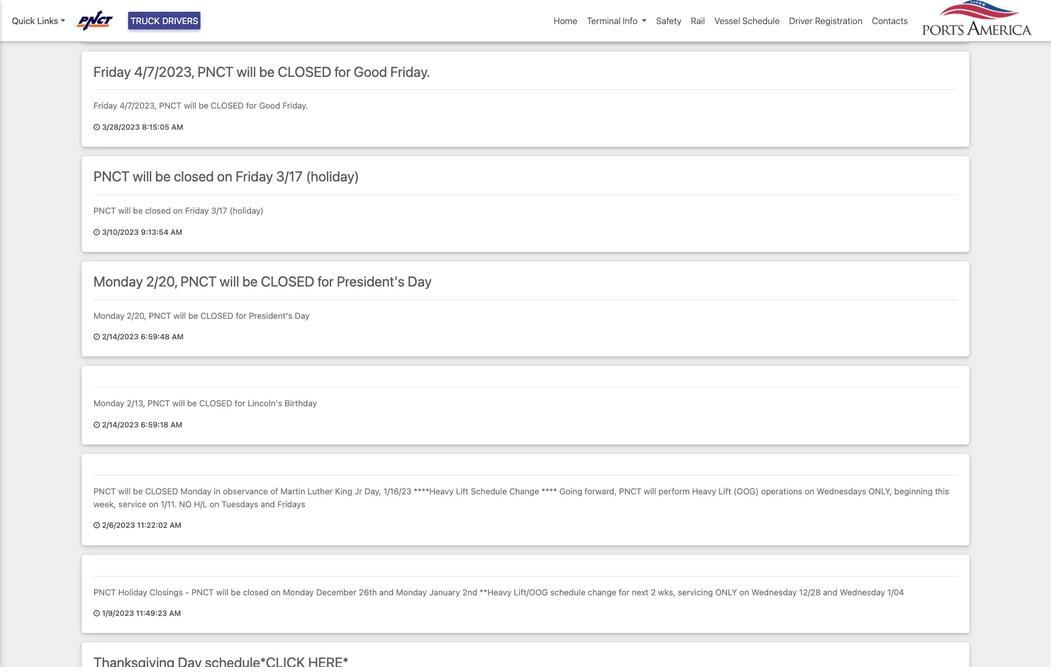 Task type: locate. For each thing, give the bounding box(es) containing it.
0 horizontal spatial schedule
[[471, 487, 507, 497]]

am for 2/14/2023 6:59:48 am
[[172, 333, 184, 342]]

1 vertical spatial friday 4/7/2023, pnct will be closed for good friday.
[[93, 101, 308, 111]]

8:15:05
[[142, 123, 169, 132]]

good
[[354, 63, 387, 80], [259, 101, 280, 111]]

am down closings
[[169, 610, 181, 619]]

2/14/2023 down 2/13,
[[102, 421, 139, 430]]

rail
[[691, 15, 705, 26]]

2/6/2023
[[102, 522, 135, 531]]

will
[[237, 63, 256, 80], [184, 101, 196, 111], [133, 168, 152, 185], [118, 206, 131, 216], [220, 273, 239, 290], [174, 311, 186, 321], [172, 399, 185, 409], [118, 487, 131, 497], [644, 487, 656, 497], [216, 588, 229, 598]]

pnct holiday closings -  pnct will be closed on monday  december 26th and monday january 2nd **heavy lift/oog schedule change for next 2 wks, servicing only on wednesday 12/28 and wednesday 1/04
[[93, 588, 904, 598]]

2/14/2023 6:59:18 am
[[100, 421, 182, 430]]

2/20, up 2/14/2023 6:59:48 am
[[127, 311, 147, 321]]

contacts
[[872, 15, 908, 26]]

2 clock o image from the top
[[93, 229, 100, 237]]

clock o image
[[93, 19, 100, 27], [93, 422, 100, 430], [93, 611, 100, 619]]

0 horizontal spatial day
[[295, 311, 310, 321]]

1/11.
[[161, 500, 177, 510]]

wks,
[[658, 588, 676, 598]]

1 vertical spatial closed
[[145, 206, 171, 216]]

president's
[[337, 273, 405, 290], [249, 311, 293, 321]]

1 vertical spatial good
[[259, 101, 280, 111]]

schedule
[[743, 15, 780, 26], [471, 487, 507, 497]]

service
[[118, 500, 146, 510]]

clock o image
[[93, 124, 100, 132], [93, 229, 100, 237], [93, 334, 100, 342], [93, 523, 100, 530]]

3 clock o image from the top
[[93, 611, 100, 619]]

2/14/2023 left the 6:59:48
[[102, 333, 139, 342]]

day
[[408, 273, 432, 290], [295, 311, 310, 321]]

links
[[37, 15, 58, 26]]

january
[[429, 588, 460, 598]]

1 vertical spatial friday.
[[283, 101, 308, 111]]

4/7/2023,
[[134, 63, 194, 80], [120, 101, 157, 111]]

(oog)
[[734, 487, 759, 497]]

0 vertical spatial day
[[408, 273, 432, 290]]

1 horizontal spatial 3/17
[[276, 168, 303, 185]]

safety
[[656, 15, 682, 26]]

and right 12/28
[[823, 588, 838, 598]]

wednesday left 1/04
[[840, 588, 885, 598]]

monday up "h/l" at bottom
[[180, 487, 211, 497]]

change
[[588, 588, 617, 598]]

1 vertical spatial president's
[[249, 311, 293, 321]]

friday
[[93, 63, 131, 80], [93, 101, 117, 111], [236, 168, 273, 185], [185, 206, 209, 216]]

0 vertical spatial good
[[354, 63, 387, 80]]

4 clock o image from the top
[[93, 523, 100, 530]]

****
[[542, 487, 557, 497]]

1 horizontal spatial friday.
[[390, 63, 430, 80]]

1 horizontal spatial (holiday)
[[306, 168, 359, 185]]

11:22:02
[[137, 522, 168, 531]]

1 vertical spatial (holiday)
[[230, 206, 264, 216]]

0 vertical spatial schedule
[[743, 15, 780, 26]]

am for 3/10/2023 9:13:54 am
[[170, 228, 182, 237]]

driver registration
[[789, 15, 863, 26]]

0 vertical spatial pnct will be closed on friday 3/17 (holiday)
[[93, 168, 359, 185]]

am right the 6:59:18
[[170, 421, 182, 430]]

4/7/2023, down 8:59:26
[[134, 63, 194, 80]]

wednesday left 12/28
[[752, 588, 797, 598]]

am right 9:13:54
[[170, 228, 182, 237]]

am
[[172, 18, 184, 27], [171, 123, 183, 132], [170, 228, 182, 237], [172, 333, 184, 342], [170, 421, 182, 430], [170, 522, 181, 531], [169, 610, 181, 619]]

quick links
[[12, 15, 58, 26]]

2/20, down 9:13:54
[[146, 273, 177, 290]]

pnct will be closed on friday 3/17 (holiday)
[[93, 168, 359, 185], [93, 206, 264, 216]]

0 vertical spatial clock o image
[[93, 19, 100, 27]]

****heavy
[[414, 487, 454, 497]]

1 vertical spatial 3/17
[[211, 206, 227, 216]]

am right the 6:59:48
[[172, 333, 184, 342]]

clock o image left the 6:59:18
[[93, 422, 100, 430]]

lift right heavy
[[719, 487, 731, 497]]

schedule right vessel
[[743, 15, 780, 26]]

0 horizontal spatial lift
[[456, 487, 469, 497]]

wednesday
[[752, 588, 797, 598], [840, 588, 885, 598]]

3 clock o image from the top
[[93, 334, 100, 342]]

8:59:26
[[141, 18, 170, 27]]

0 vertical spatial president's
[[337, 273, 405, 290]]

terminal info link
[[582, 9, 652, 32]]

1 pnct will be closed on friday 3/17 (holiday) from the top
[[93, 168, 359, 185]]

1 vertical spatial monday 2/20, pnct will be closed for president's day
[[93, 311, 310, 321]]

lift
[[456, 487, 469, 497], [719, 487, 731, 497]]

schedule inside pnct will be closed monday in observance of  martin luther king jr day, 1/16/23  ****heavy lift schedule change **** going forward, pnct will perform heavy lift (oog) operations on wednesdays only, beginning this week, service on 1/11. no h/l on tuesdays and fridays
[[471, 487, 507, 497]]

4/7/2023, up 3/28/2023 8:15:05 am
[[120, 101, 157, 111]]

am for 4/10/2023 8:59:26 am
[[172, 18, 184, 27]]

2 horizontal spatial and
[[823, 588, 838, 598]]

clock o image for monday 2/13, pnct will be closed for lincoln's birthday
[[93, 422, 100, 430]]

4/10/2023
[[102, 18, 139, 27]]

servicing
[[678, 588, 713, 598]]

0 vertical spatial friday 4/7/2023, pnct will be closed for good friday.
[[93, 63, 430, 80]]

1 horizontal spatial lift
[[719, 487, 731, 497]]

lift right ****heavy
[[456, 487, 469, 497]]

2 vertical spatial clock o image
[[93, 611, 100, 619]]

1 clock o image from the top
[[93, 124, 100, 132]]

2 wednesday from the left
[[840, 588, 885, 598]]

0 vertical spatial monday 2/20, pnct will be closed for president's day
[[93, 273, 432, 290]]

am for 2/14/2023 6:59:18 am
[[170, 421, 182, 430]]

and inside pnct will be closed monday in observance of  martin luther king jr day, 1/16/23  ****heavy lift schedule change **** going forward, pnct will perform heavy lift (oog) operations on wednesdays only, beginning this week, service on 1/11. no h/l on tuesdays and fridays
[[261, 500, 275, 510]]

0 vertical spatial 4/7/2023,
[[134, 63, 194, 80]]

6:59:18
[[141, 421, 168, 430]]

2/20,
[[146, 273, 177, 290], [127, 311, 147, 321]]

am down 1/11.
[[170, 522, 181, 531]]

monday left the december
[[283, 588, 314, 598]]

monday down 3/10/2023
[[93, 273, 143, 290]]

0 vertical spatial 2/14/2023
[[102, 333, 139, 342]]

home link
[[549, 9, 582, 32]]

0 horizontal spatial (holiday)
[[230, 206, 264, 216]]

1 2/14/2023 from the top
[[102, 333, 139, 342]]

am right 8:59:26
[[172, 18, 184, 27]]

be
[[259, 63, 275, 80], [199, 101, 208, 111], [155, 168, 171, 185], [133, 206, 143, 216], [242, 273, 258, 290], [188, 311, 198, 321], [187, 399, 197, 409], [133, 487, 143, 497], [231, 588, 241, 598]]

1 vertical spatial schedule
[[471, 487, 507, 497]]

1 vertical spatial clock o image
[[93, 422, 100, 430]]

heavy
[[692, 487, 717, 497]]

closed
[[174, 168, 214, 185], [145, 206, 171, 216], [243, 588, 269, 598]]

0 vertical spatial closed
[[174, 168, 214, 185]]

and down of at bottom left
[[261, 500, 275, 510]]

2/14/2023
[[102, 333, 139, 342], [102, 421, 139, 430]]

2 monday 2/20, pnct will be closed for president's day from the top
[[93, 311, 310, 321]]

1 lift from the left
[[456, 487, 469, 497]]

clock o image left 2/6/2023
[[93, 523, 100, 530]]

2 2/14/2023 from the top
[[102, 421, 139, 430]]

2 lift from the left
[[719, 487, 731, 497]]

wednesdays
[[817, 487, 866, 497]]

beginning
[[895, 487, 933, 497]]

only,
[[869, 487, 892, 497]]

pnct will be closed monday in observance of  martin luther king jr day, 1/16/23  ****heavy lift schedule change **** going forward, pnct will perform heavy lift (oog) operations on wednesdays only, beginning this week, service on 1/11. no h/l on tuesdays and fridays
[[93, 487, 949, 510]]

vessel schedule
[[715, 15, 780, 26]]

1 horizontal spatial day
[[408, 273, 432, 290]]

pnct
[[197, 63, 234, 80], [159, 101, 182, 111], [93, 168, 130, 185], [93, 206, 116, 216], [181, 273, 217, 290], [149, 311, 171, 321], [148, 399, 170, 409], [93, 487, 116, 497], [619, 487, 642, 497], [93, 588, 116, 598], [191, 588, 214, 598]]

clock o image left 1/9/2023 on the left bottom of the page
[[93, 611, 100, 619]]

quick links link
[[12, 14, 65, 27]]

-
[[185, 588, 189, 598]]

1 horizontal spatial wednesday
[[840, 588, 885, 598]]

clock o image left 3/28/2023
[[93, 124, 100, 132]]

2 vertical spatial closed
[[243, 588, 269, 598]]

monday inside pnct will be closed monday in observance of  martin luther king jr day, 1/16/23  ****heavy lift schedule change **** going forward, pnct will perform heavy lift (oog) operations on wednesdays only, beginning this week, service on 1/11. no h/l on tuesdays and fridays
[[180, 487, 211, 497]]

clock o image left the 6:59:48
[[93, 334, 100, 342]]

2nd
[[462, 588, 477, 598]]

tuesdays
[[222, 500, 258, 510]]

0 vertical spatial friday.
[[390, 63, 430, 80]]

friday 4/7/2023, pnct will be closed for good friday.
[[93, 63, 430, 80], [93, 101, 308, 111]]

closings
[[150, 588, 183, 598]]

1 vertical spatial 2/14/2023
[[102, 421, 139, 430]]

1 vertical spatial 4/7/2023,
[[120, 101, 157, 111]]

schedule left change
[[471, 487, 507, 497]]

(holiday)
[[306, 168, 359, 185], [230, 206, 264, 216]]

truck
[[131, 15, 160, 26]]

clock o image left 4/10/2023
[[93, 19, 100, 27]]

clock o image left 3/10/2023
[[93, 229, 100, 237]]

3/17
[[276, 168, 303, 185], [211, 206, 227, 216]]

forward,
[[585, 487, 617, 497]]

1/16/23
[[384, 487, 412, 497]]

h/l
[[194, 500, 207, 510]]

safety link
[[652, 9, 686, 32]]

0 horizontal spatial closed
[[145, 206, 171, 216]]

26th
[[359, 588, 377, 598]]

1 vertical spatial pnct will be closed on friday 3/17 (holiday)
[[93, 206, 264, 216]]

for
[[335, 63, 351, 80], [246, 101, 257, 111], [318, 273, 334, 290], [236, 311, 247, 321], [235, 399, 245, 409], [619, 588, 630, 598]]

3/10/2023 9:13:54 am
[[100, 228, 182, 237]]

and right 26th
[[379, 588, 394, 598]]

0 horizontal spatial and
[[261, 500, 275, 510]]

2 clock o image from the top
[[93, 422, 100, 430]]

monday
[[93, 273, 143, 290], [93, 311, 124, 321], [93, 399, 124, 409], [180, 487, 211, 497], [283, 588, 314, 598], [396, 588, 427, 598]]

0 horizontal spatial wednesday
[[752, 588, 797, 598]]

am right 8:15:05
[[171, 123, 183, 132]]

next
[[632, 588, 649, 598]]

2/13,
[[127, 399, 145, 409]]



Task type: describe. For each thing, give the bounding box(es) containing it.
birthday
[[285, 399, 317, 409]]

terminal
[[587, 15, 621, 26]]

11:49:23
[[136, 610, 167, 619]]

1 horizontal spatial good
[[354, 63, 387, 80]]

luther
[[308, 487, 333, 497]]

2 pnct will be closed on friday 3/17 (holiday) from the top
[[93, 206, 264, 216]]

truck drivers
[[131, 15, 198, 26]]

king
[[335, 487, 352, 497]]

2/6/2023 11:22:02 am
[[100, 522, 181, 531]]

3/28/2023 8:15:05 am
[[100, 123, 183, 132]]

0 vertical spatial 3/17
[[276, 168, 303, 185]]

9:13:54
[[141, 228, 168, 237]]

only
[[715, 588, 737, 598]]

rail link
[[686, 9, 710, 32]]

martin
[[281, 487, 305, 497]]

holiday
[[118, 588, 147, 598]]

4/10/2023 8:59:26 am
[[100, 18, 184, 27]]

terminal info
[[587, 15, 638, 26]]

2 horizontal spatial closed
[[243, 588, 269, 598]]

operations
[[761, 487, 803, 497]]

this
[[935, 487, 949, 497]]

0 horizontal spatial good
[[259, 101, 280, 111]]

perform
[[659, 487, 690, 497]]

day,
[[365, 487, 381, 497]]

1 wednesday from the left
[[752, 588, 797, 598]]

home
[[554, 15, 578, 26]]

monday up 2/14/2023 6:59:48 am
[[93, 311, 124, 321]]

**heavy
[[480, 588, 512, 598]]

no
[[179, 500, 192, 510]]

am for 2/6/2023 11:22:02 am
[[170, 522, 181, 531]]

1 horizontal spatial president's
[[337, 273, 405, 290]]

lincoln's
[[248, 399, 282, 409]]

december
[[316, 588, 357, 598]]

1 friday 4/7/2023, pnct will be closed for good friday. from the top
[[93, 63, 430, 80]]

quick
[[12, 15, 35, 26]]

0 vertical spatial 2/20,
[[146, 273, 177, 290]]

2/14/2023 for 6:59:18
[[102, 421, 139, 430]]

be inside pnct will be closed monday in observance of  martin luther king jr day, 1/16/23  ****heavy lift schedule change **** going forward, pnct will perform heavy lift (oog) operations on wednesdays only, beginning this week, service on 1/11. no h/l on tuesdays and fridays
[[133, 487, 143, 497]]

1 clock o image from the top
[[93, 19, 100, 27]]

2/14/2023 6:59:48 am
[[100, 333, 184, 342]]

am for 3/28/2023 8:15:05 am
[[171, 123, 183, 132]]

monday left 2/13,
[[93, 399, 124, 409]]

12/28
[[799, 588, 821, 598]]

observance
[[223, 487, 268, 497]]

truck drivers link
[[128, 12, 201, 30]]

1/04
[[888, 588, 904, 598]]

jr
[[355, 487, 362, 497]]

monday left january
[[396, 588, 427, 598]]

1/9/2023 11:49:23 am
[[100, 610, 181, 619]]

6:59:48
[[141, 333, 170, 342]]

clock o image for monday 2/20, pnct will be closed for president's day
[[93, 334, 100, 342]]

drivers
[[162, 15, 198, 26]]

1 vertical spatial 2/20,
[[127, 311, 147, 321]]

monday 2/13, pnct will be closed for lincoln's birthday
[[93, 399, 317, 409]]

contacts link
[[867, 9, 913, 32]]

1 horizontal spatial schedule
[[743, 15, 780, 26]]

lift/oog
[[514, 588, 548, 598]]

info
[[623, 15, 638, 26]]

change
[[509, 487, 539, 497]]

clock o image for pnct will be closed on friday 3/17 (holiday)
[[93, 229, 100, 237]]

0 vertical spatial (holiday)
[[306, 168, 359, 185]]

vessel
[[715, 15, 740, 26]]

driver registration link
[[785, 9, 867, 32]]

2 friday 4/7/2023, pnct will be closed for good friday. from the top
[[93, 101, 308, 111]]

0 horizontal spatial 3/17
[[211, 206, 227, 216]]

3/10/2023
[[102, 228, 139, 237]]

0 horizontal spatial friday.
[[283, 101, 308, 111]]

0 horizontal spatial president's
[[249, 311, 293, 321]]

schedule
[[550, 588, 586, 598]]

1 horizontal spatial closed
[[174, 168, 214, 185]]

2/14/2023 for 6:59:48
[[102, 333, 139, 342]]

vessel schedule link
[[710, 9, 785, 32]]

in
[[214, 487, 221, 497]]

1 monday 2/20, pnct will be closed for president's day from the top
[[93, 273, 432, 290]]

going
[[559, 487, 582, 497]]

am for 1/9/2023 11:49:23 am
[[169, 610, 181, 619]]

driver
[[789, 15, 813, 26]]

3/28/2023
[[102, 123, 140, 132]]

1 horizontal spatial and
[[379, 588, 394, 598]]

of
[[270, 487, 278, 497]]

fridays
[[277, 500, 305, 510]]

clock o image for friday 4/7/2023, pnct will be closed for good friday.
[[93, 124, 100, 132]]

1 vertical spatial day
[[295, 311, 310, 321]]

1/9/2023
[[102, 610, 134, 619]]

week,
[[93, 500, 116, 510]]

closed inside pnct will be closed monday in observance of  martin luther king jr day, 1/16/23  ****heavy lift schedule change **** going forward, pnct will perform heavy lift (oog) operations on wednesdays only, beginning this week, service on 1/11. no h/l on tuesdays and fridays
[[145, 487, 178, 497]]

2
[[651, 588, 656, 598]]

registration
[[815, 15, 863, 26]]

clock o image for pnct holiday closings -  pnct will be closed on monday  december 26th and monday january 2nd **heavy lift/oog schedule change for next 2 wks, servicing only on wednesday 12/28 and wednesday 1/04
[[93, 611, 100, 619]]



Task type: vqa. For each thing, say whether or not it's contained in the screenshot.
extension
no



